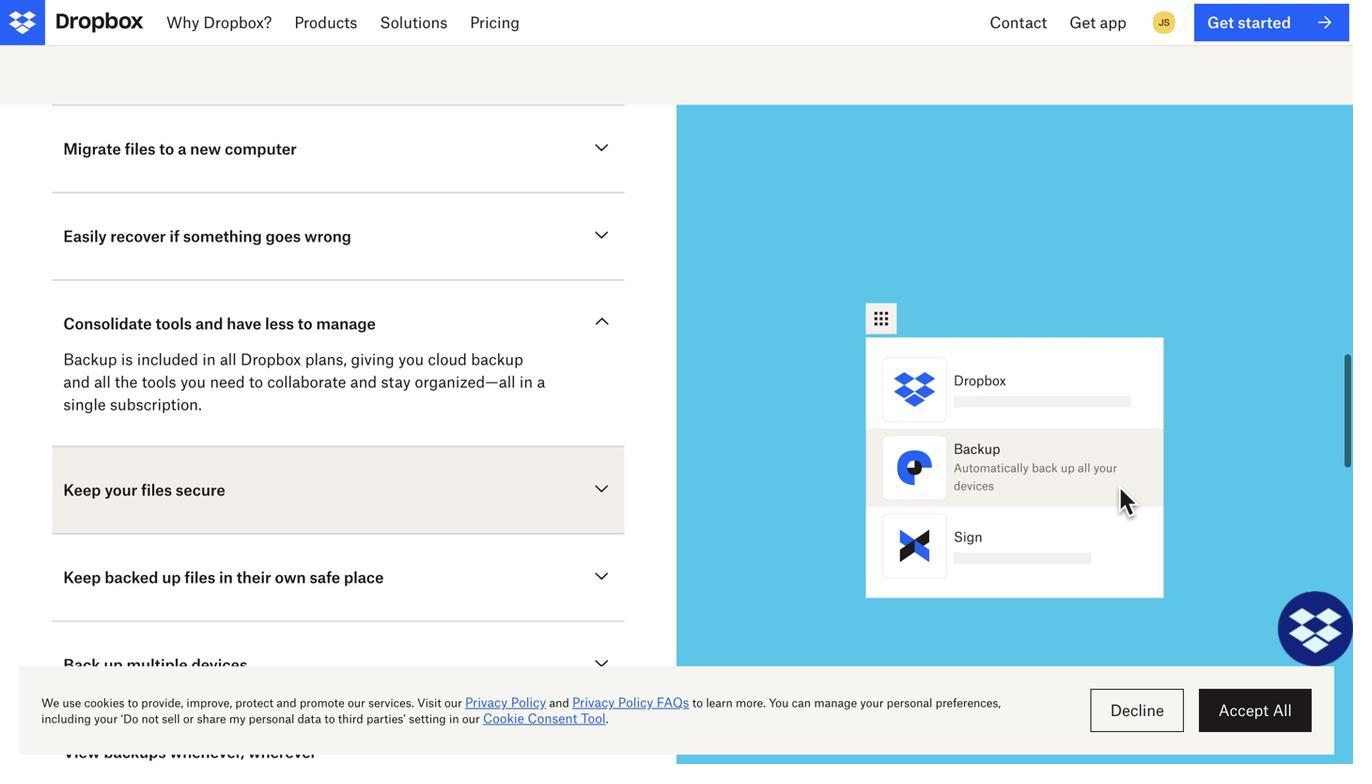 Task type: describe. For each thing, give the bounding box(es) containing it.
solutions button
[[369, 0, 459, 45]]

2 vertical spatial files
[[185, 568, 216, 587]]

why
[[166, 13, 199, 31]]

is
[[121, 350, 133, 368]]

get app button
[[1059, 0, 1138, 45]]

something
[[183, 227, 262, 245]]

collaborate
[[267, 373, 346, 391]]

backed
[[105, 568, 158, 587]]

goes
[[266, 227, 301, 245]]

0 horizontal spatial and
[[63, 373, 90, 391]]

a inside backup is included in all dropbox plans, giving you cloud backup and all the tools you need to collaborate and stay organized—all in a single subscription.
[[537, 373, 546, 391]]

recover
[[110, 227, 166, 245]]

0 vertical spatial in
[[203, 350, 216, 368]]

0 horizontal spatial to
[[159, 140, 174, 158]]

js button
[[1150, 8, 1180, 38]]

pricing
[[470, 13, 520, 31]]

consolidate
[[63, 314, 152, 333]]

a computer mouse hovers over a dropdown of three product options and selects backup image
[[722, 150, 1309, 752]]

whenever,
[[170, 743, 245, 761]]

backup
[[63, 350, 117, 368]]

the
[[115, 373, 138, 391]]

keep for keep backed up files in their own safe place
[[63, 568, 101, 587]]

get started
[[1208, 13, 1292, 31]]

dropbox
[[241, 350, 301, 368]]

products button
[[283, 0, 369, 45]]

backup
[[471, 350, 524, 368]]

migrate files to a new computer
[[63, 140, 297, 158]]

2 horizontal spatial and
[[350, 373, 377, 391]]

view backups whenever, wherever
[[63, 743, 317, 761]]

why dropbox?
[[166, 13, 272, 31]]

easily recover if something goes wrong
[[63, 227, 352, 245]]

wrong
[[305, 227, 352, 245]]

contact
[[990, 13, 1048, 31]]

easily
[[63, 227, 107, 245]]

0 horizontal spatial you
[[180, 373, 206, 391]]

contact button
[[979, 0, 1059, 45]]

js
[[1159, 16, 1170, 28]]

0 vertical spatial files
[[125, 140, 156, 158]]

0 horizontal spatial all
[[94, 373, 111, 391]]

backup is included in all dropbox plans, giving you cloud backup and all the tools you need to collaborate and stay organized—all in a single subscription.
[[63, 350, 546, 414]]

manage
[[316, 314, 376, 333]]

1 horizontal spatial and
[[196, 314, 223, 333]]



Task type: vqa. For each thing, say whether or not it's contained in the screenshot.
the rightmost only
no



Task type: locate. For each thing, give the bounding box(es) containing it.
all left the
[[94, 373, 111, 391]]

plans,
[[305, 350, 347, 368]]

2 horizontal spatial in
[[520, 373, 533, 391]]

1 horizontal spatial you
[[399, 350, 424, 368]]

pricing link
[[459, 0, 531, 45]]

get
[[1208, 13, 1235, 31], [1070, 13, 1096, 31]]

dropbox?
[[204, 13, 272, 31]]

0 horizontal spatial in
[[203, 350, 216, 368]]

0 horizontal spatial up
[[104, 656, 123, 674]]

included
[[137, 350, 198, 368]]

keep left backed
[[63, 568, 101, 587]]

you
[[399, 350, 424, 368], [180, 373, 206, 391]]

to inside backup is included in all dropbox plans, giving you cloud backup and all the tools you need to collaborate and stay organized—all in a single subscription.
[[249, 373, 263, 391]]

files right your
[[141, 481, 172, 499]]

2 horizontal spatial to
[[298, 314, 313, 333]]

1 vertical spatial to
[[298, 314, 313, 333]]

and down giving
[[350, 373, 377, 391]]

1 vertical spatial up
[[104, 656, 123, 674]]

keep your files secure
[[63, 481, 225, 499]]

cloud
[[428, 350, 467, 368]]

1 horizontal spatial all
[[220, 350, 237, 368]]

files
[[125, 140, 156, 158], [141, 481, 172, 499], [185, 568, 216, 587]]

secure
[[176, 481, 225, 499]]

0 horizontal spatial a
[[178, 140, 187, 158]]

to down dropbox
[[249, 373, 263, 391]]

tools up included
[[156, 314, 192, 333]]

1 vertical spatial in
[[520, 373, 533, 391]]

0 horizontal spatial get
[[1070, 13, 1096, 31]]

1 vertical spatial tools
[[142, 373, 176, 391]]

tools inside backup is included in all dropbox plans, giving you cloud backup and all the tools you need to collaborate and stay organized—all in a single subscription.
[[142, 373, 176, 391]]

solutions
[[380, 13, 448, 31]]

up right backed
[[162, 568, 181, 587]]

get started link
[[1195, 4, 1350, 41]]

all
[[220, 350, 237, 368], [94, 373, 111, 391]]

to right less
[[298, 314, 313, 333]]

1 vertical spatial files
[[141, 481, 172, 499]]

0 vertical spatial tools
[[156, 314, 192, 333]]

all up need
[[220, 350, 237, 368]]

migrate
[[63, 140, 121, 158]]

a right organized—all
[[537, 373, 546, 391]]

a
[[178, 140, 187, 158], [537, 373, 546, 391]]

tools up subscription.
[[142, 373, 176, 391]]

2 keep from the top
[[63, 568, 101, 587]]

files left their
[[185, 568, 216, 587]]

get left "app" at right
[[1070, 13, 1096, 31]]

why dropbox? button
[[155, 0, 283, 45]]

1 vertical spatial you
[[180, 373, 206, 391]]

backups
[[104, 743, 166, 761]]

1 horizontal spatial in
[[219, 568, 233, 587]]

files right the migrate
[[125, 140, 156, 158]]

your
[[105, 481, 138, 499]]

tools
[[156, 314, 192, 333], [142, 373, 176, 391]]

subscription.
[[110, 395, 202, 414]]

get inside the get started link
[[1208, 13, 1235, 31]]

0 vertical spatial up
[[162, 568, 181, 587]]

0 vertical spatial keep
[[63, 481, 101, 499]]

1 vertical spatial a
[[537, 373, 546, 391]]

have
[[227, 314, 262, 333]]

get app
[[1070, 13, 1127, 31]]

stay
[[381, 373, 411, 391]]

1 keep from the top
[[63, 481, 101, 499]]

you up stay
[[399, 350, 424, 368]]

get for get started
[[1208, 13, 1235, 31]]

1 vertical spatial all
[[94, 373, 111, 391]]

multiple
[[127, 656, 188, 674]]

keep
[[63, 481, 101, 499], [63, 568, 101, 587]]

get for get app
[[1070, 13, 1096, 31]]

up right back
[[104, 656, 123, 674]]

1 horizontal spatial a
[[537, 373, 546, 391]]

products
[[295, 13, 358, 31]]

to left new
[[159, 140, 174, 158]]

keep backed up files in their own safe place
[[63, 568, 384, 587]]

2 vertical spatial in
[[219, 568, 233, 587]]

less
[[265, 314, 294, 333]]

in up need
[[203, 350, 216, 368]]

keep left your
[[63, 481, 101, 499]]

back up multiple devices
[[63, 656, 248, 674]]

to
[[159, 140, 174, 158], [298, 314, 313, 333], [249, 373, 263, 391]]

in down backup
[[520, 373, 533, 391]]

single
[[63, 395, 106, 414]]

a left new
[[178, 140, 187, 158]]

if
[[170, 227, 179, 245]]

1 horizontal spatial up
[[162, 568, 181, 587]]

consolidate tools and have less to manage
[[63, 314, 376, 333]]

get left started
[[1208, 13, 1235, 31]]

keep for keep your files secure
[[63, 481, 101, 499]]

app
[[1100, 13, 1127, 31]]

back
[[63, 656, 100, 674]]

you down included
[[180, 373, 206, 391]]

safe
[[310, 568, 340, 587]]

0 vertical spatial a
[[178, 140, 187, 158]]

started
[[1238, 13, 1292, 31]]

0 vertical spatial to
[[159, 140, 174, 158]]

and up single
[[63, 373, 90, 391]]

1 vertical spatial keep
[[63, 568, 101, 587]]

need
[[210, 373, 245, 391]]

1 horizontal spatial to
[[249, 373, 263, 391]]

giving
[[351, 350, 395, 368]]

0 vertical spatial you
[[399, 350, 424, 368]]

own
[[275, 568, 306, 587]]

view
[[63, 743, 100, 761]]

up
[[162, 568, 181, 587], [104, 656, 123, 674]]

0 vertical spatial all
[[220, 350, 237, 368]]

devices
[[191, 656, 248, 674]]

and left have
[[196, 314, 223, 333]]

2 vertical spatial to
[[249, 373, 263, 391]]

get inside get app popup button
[[1070, 13, 1096, 31]]

computer
[[225, 140, 297, 158]]

wherever
[[248, 743, 317, 761]]

place
[[344, 568, 384, 587]]

organized—all
[[415, 373, 516, 391]]

in
[[203, 350, 216, 368], [520, 373, 533, 391], [219, 568, 233, 587]]

in left their
[[219, 568, 233, 587]]

1 horizontal spatial get
[[1208, 13, 1235, 31]]

and
[[196, 314, 223, 333], [63, 373, 90, 391], [350, 373, 377, 391]]

new
[[190, 140, 221, 158]]

their
[[237, 568, 271, 587]]



